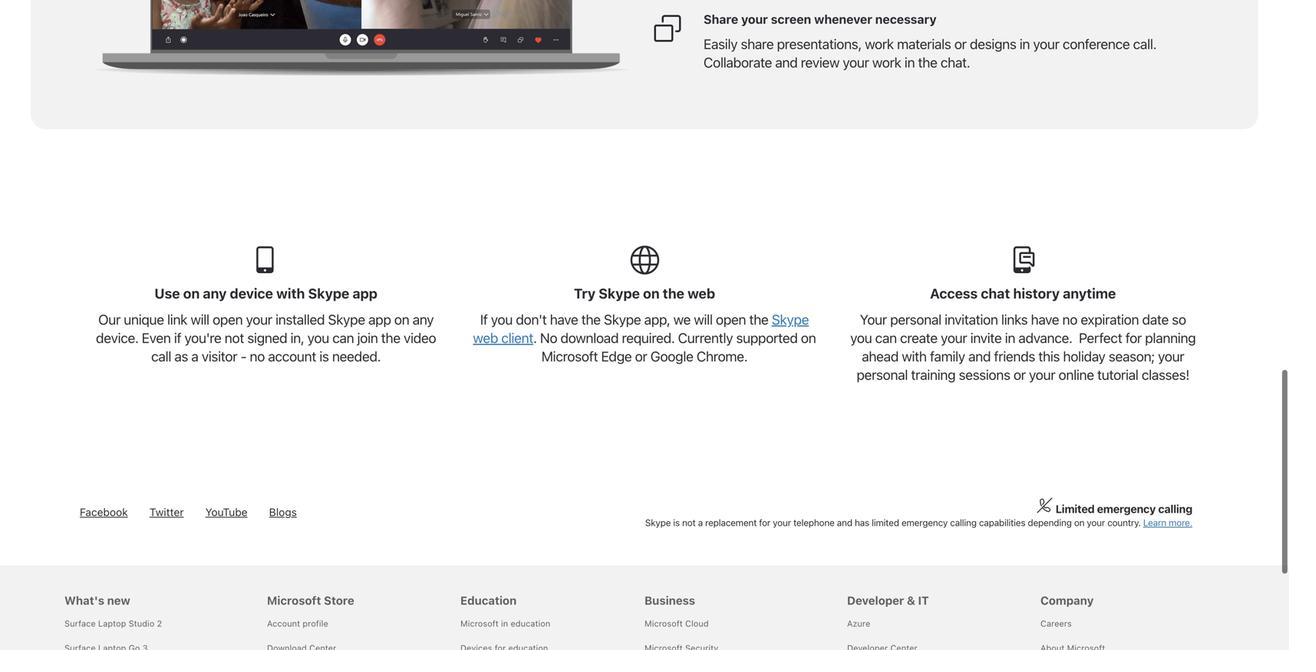 Task type: locate. For each thing, give the bounding box(es) containing it.
0 vertical spatial or
[[955, 36, 967, 52]]

0 vertical spatial any
[[203, 285, 227, 302]]

account profile
[[267, 619, 328, 629]]

app inside our unique link will open your installed skype app on any device. even if you're not signed in, you can join the video call as a visitor - no account is needed.
[[369, 311, 391, 328]]

web up we
[[688, 285, 715, 302]]

share
[[741, 36, 774, 52]]

and left review
[[776, 54, 798, 71]]

screen
[[771, 12, 812, 26]]

as
[[175, 348, 188, 365]]

2 will from the left
[[694, 311, 713, 328]]

microsoft down business
[[645, 619, 683, 629]]

0 vertical spatial is
[[320, 348, 329, 365]]

0 horizontal spatial any
[[203, 285, 227, 302]]

skype left replacement
[[645, 517, 671, 528]]

or down friends
[[1014, 367, 1026, 383]]

1 vertical spatial with
[[902, 348, 927, 365]]

0 horizontal spatial can
[[333, 330, 354, 346]]

2 can from the left
[[876, 330, 897, 346]]

if
[[480, 311, 488, 328]]

a inside our unique link will open your installed skype app on any device. even if you're not signed in, you can join the video call as a visitor - no account is needed.
[[191, 348, 198, 365]]

materials
[[897, 36, 951, 52]]

footer resource links element
[[0, 565, 1290, 650]]

1 horizontal spatial a
[[698, 517, 703, 528]]

or
[[955, 36, 967, 52], [635, 348, 647, 365], [1014, 367, 1026, 383]]

microsoft
[[542, 348, 598, 365], [267, 594, 321, 607], [461, 619, 499, 629], [645, 619, 683, 629]]

your down 'this'
[[1029, 367, 1056, 383]]

1 horizontal spatial not
[[682, 517, 696, 528]]

not up -
[[225, 330, 244, 346]]

you inside your personal invitation links have no expiration date so you can create your invite in advance.  perfect for planning ahead with family and friends this holiday season; your personal training sessions or your online tutorial classes!
[[851, 330, 872, 346]]

0 horizontal spatial no
[[250, 348, 265, 365]]

skype up supported
[[772, 311, 809, 328]]

1 horizontal spatial open
[[716, 311, 746, 328]]

client
[[502, 330, 534, 346]]

2 vertical spatial in
[[501, 619, 508, 629]]

currently
[[678, 330, 733, 346]]

is inside our unique link will open your installed skype app on any device. even if you're not signed in, you can join the video call as a visitor - no account is needed.
[[320, 348, 329, 365]]

any left device at the top of the page
[[203, 285, 227, 302]]

your personal invitation links have no expiration date so you can create your invite in advance.  perfect for planning ahead with family and friends this holiday season; your personal training sessions or your online tutorial classes!
[[851, 311, 1196, 383]]

1 vertical spatial calling
[[950, 517, 977, 528]]

with
[[276, 285, 305, 302], [902, 348, 927, 365]]

link
[[167, 311, 187, 328]]

2 have from the left
[[1031, 311, 1060, 328]]

microsoft for microsoft in education
[[461, 619, 499, 629]]

for right replacement
[[759, 517, 771, 528]]

1 horizontal spatial emergency
[[1097, 503, 1156, 516]]

0 horizontal spatial or
[[635, 348, 647, 365]]

in down materials
[[905, 54, 915, 71]]

skype web client
[[473, 311, 809, 346]]

microsoft cloud
[[645, 619, 709, 629]]

microsoft inside heading
[[267, 594, 321, 607]]

1 open from the left
[[213, 311, 243, 328]]

on
[[183, 285, 200, 302], [643, 285, 660, 302], [394, 311, 409, 328], [801, 330, 816, 346], [1074, 517, 1085, 528]]

new
[[107, 594, 130, 607]]

and left has
[[837, 517, 853, 528]]

any
[[203, 285, 227, 302], [413, 311, 434, 328]]

can inside our unique link will open your installed skype app on any device. even if you're not signed in, you can join the video call as a visitor - no account is needed.
[[333, 330, 354, 346]]

developer & it heading
[[847, 565, 1022, 612]]

needed.
[[332, 348, 381, 365]]

microsoft for microsoft store
[[267, 594, 321, 607]]

for inside limited emergency calling skype is not a replacement for your telephone and has limited emergency calling capabilities depending on your country. learn more.
[[759, 517, 771, 528]]

we
[[674, 311, 691, 328]]

company
[[1041, 594, 1094, 607]]

youtube link
[[205, 506, 248, 519]]

calling
[[1159, 503, 1193, 516], [950, 517, 977, 528]]

web down if
[[473, 330, 498, 346]]

1 vertical spatial web
[[473, 330, 498, 346]]

can up needed.
[[333, 330, 354, 346]]

you right if
[[491, 311, 513, 328]]

what's
[[64, 594, 104, 607]]

1 have from the left
[[550, 311, 578, 328]]

1 can from the left
[[333, 330, 354, 346]]

1 horizontal spatial no
[[1063, 311, 1078, 328]]

0 horizontal spatial will
[[191, 311, 209, 328]]

0 vertical spatial no
[[1063, 311, 1078, 328]]

your up signed at the bottom left of the page
[[246, 311, 272, 328]]

your down planning
[[1158, 348, 1185, 365]]

the down materials
[[918, 54, 938, 71]]

in
[[1020, 36, 1030, 52], [905, 54, 915, 71], [501, 619, 508, 629]]

business
[[645, 594, 695, 607]]

emergency right limited
[[902, 517, 948, 528]]

2 horizontal spatial you
[[851, 330, 872, 346]]

personal up create
[[891, 311, 942, 328]]

2 horizontal spatial or
[[1014, 367, 1026, 383]]

open up you're
[[213, 311, 243, 328]]

no inside our unique link will open your installed skype app on any device. even if you're not signed in, you can join the video call as a visitor - no account is needed.
[[250, 348, 265, 365]]

for inside your personal invitation links have no expiration date so you can create your invite in advance.  perfect for planning ahead with family and friends this holiday season; your personal training sessions or your online tutorial classes!
[[1126, 330, 1142, 346]]

with down create
[[902, 348, 927, 365]]

it
[[918, 594, 929, 607]]

open up currently
[[716, 311, 746, 328]]

0 vertical spatial for
[[1126, 330, 1142, 346]]

more.
[[1169, 517, 1193, 528]]

facebook
[[80, 506, 128, 519]]

app,
[[645, 311, 670, 328]]

and inside limited emergency calling skype is not a replacement for your telephone and has limited emergency calling capabilities depending on your country. learn more.
[[837, 517, 853, 528]]

developer & it
[[847, 594, 929, 607]]

and up sessions
[[969, 348, 991, 365]]

tutorial
[[1098, 367, 1139, 383]]

with up installed
[[276, 285, 305, 302]]

no
[[1063, 311, 1078, 328], [250, 348, 265, 365]]

not inside our unique link will open your installed skype app on any device. even if you're not signed in, you can join the video call as a visitor - no account is needed.
[[225, 330, 244, 346]]

on inside limited emergency calling skype is not a replacement for your telephone and has limited emergency calling capabilities depending on your country. learn more.
[[1074, 517, 1085, 528]]

0 horizontal spatial is
[[320, 348, 329, 365]]

and inside your personal invitation links have no expiration date so you can create your invite in advance.  perfect for planning ahead with family and friends this holiday season; your personal training sessions or your online tutorial classes!
[[969, 348, 991, 365]]

1 vertical spatial or
[[635, 348, 647, 365]]

0 horizontal spatial web
[[473, 330, 498, 346]]

your right review
[[843, 54, 869, 71]]

microsoft for microsoft cloud
[[645, 619, 683, 629]]

will up currently
[[694, 311, 713, 328]]

visitor
[[202, 348, 237, 365]]

what's new heading
[[64, 565, 249, 612]]

use on any device with skype app
[[155, 285, 378, 302]]

calling left capabilities
[[950, 517, 977, 528]]

no
[[540, 330, 557, 346]]

main content
[[0, 0, 1290, 461]]

can inside your personal invitation links have no expiration date so you can create your invite in advance.  perfect for planning ahead with family and friends this holiday season; your personal training sessions or your online tutorial classes!
[[876, 330, 897, 346]]

1 horizontal spatial any
[[413, 311, 434, 328]]

collaborate
[[704, 54, 772, 71]]

telephone
[[794, 517, 835, 528]]

account
[[268, 348, 316, 365]]

2 vertical spatial and
[[837, 517, 853, 528]]

0 horizontal spatial open
[[213, 311, 243, 328]]

0 horizontal spatial and
[[776, 54, 798, 71]]

no down anytime​
[[1063, 311, 1078, 328]]

in right designs
[[1020, 36, 1030, 52]]

0 horizontal spatial for
[[759, 517, 771, 528]]

emergency up "country."
[[1097, 503, 1156, 516]]

sessions
[[959, 367, 1011, 383]]

2 horizontal spatial and
[[969, 348, 991, 365]]

1 horizontal spatial and
[[837, 517, 853, 528]]

for up season;
[[1126, 330, 1142, 346]]

careers
[[1041, 619, 1072, 629]]

microsoft up account profile link
[[267, 594, 321, 607]]

a left replacement
[[698, 517, 703, 528]]

0 vertical spatial web
[[688, 285, 715, 302]]

in left education on the left bottom of the page
[[501, 619, 508, 629]]

1 vertical spatial for
[[759, 517, 771, 528]]

our unique link will open your installed skype app on any device. even if you're not signed in, you can join the video call as a visitor - no account is needed.
[[96, 311, 436, 365]]

on right supported
[[801, 330, 816, 346]]

1 horizontal spatial with
[[902, 348, 927, 365]]

no inside your personal invitation links have no expiration date so you can create your invite in advance.  perfect for planning ahead with family and friends this holiday season; your personal training sessions or your online tutorial classes!
[[1063, 311, 1078, 328]]

1 horizontal spatial is
[[673, 517, 680, 528]]

calling up more.
[[1159, 503, 1193, 516]]

1 vertical spatial emergency
[[902, 517, 948, 528]]

1 vertical spatial a
[[698, 517, 703, 528]]

0 horizontal spatial emergency
[[902, 517, 948, 528]]

share
[[704, 12, 739, 26]]

1 horizontal spatial can
[[876, 330, 897, 346]]

1 horizontal spatial you
[[491, 311, 513, 328]]

can
[[333, 330, 354, 346], [876, 330, 897, 346]]

0 vertical spatial a
[[191, 348, 198, 365]]

has
[[855, 517, 870, 528]]

0 vertical spatial not
[[225, 330, 244, 346]]

company heading
[[1041, 565, 1216, 612]]

business heading
[[645, 565, 829, 612]]

1 horizontal spatial web
[[688, 285, 715, 302]]

2 open from the left
[[716, 311, 746, 328]]

have up no
[[550, 311, 578, 328]]

you
[[491, 311, 513, 328], [308, 330, 329, 346], [851, 330, 872, 346]]

the up download at the bottom
[[582, 311, 601, 328]]

cloud
[[685, 619, 709, 629]]

2 horizontal spatial in
[[1020, 36, 1030, 52]]

will
[[191, 311, 209, 328], [694, 311, 713, 328]]

no right -
[[250, 348, 265, 365]]

1 vertical spatial any
[[413, 311, 434, 328]]

0 vertical spatial and
[[776, 54, 798, 71]]

what's new
[[64, 594, 130, 607]]

have
[[550, 311, 578, 328], [1031, 311, 1060, 328]]

can up ahead
[[876, 330, 897, 346]]

your up share
[[741, 12, 768, 26]]

or inside your personal invitation links have no expiration date so you can create your invite in advance.  perfect for planning ahead with family and friends this holiday season; your personal training sessions or your online tutorial classes!
[[1014, 367, 1026, 383]]

call.
[[1134, 36, 1157, 52]]

microsoft down education on the left of page
[[461, 619, 499, 629]]

1 horizontal spatial calling
[[1159, 503, 1193, 516]]

a right the 'as'
[[191, 348, 198, 365]]

1 vertical spatial personal
[[857, 367, 908, 383]]


[[251, 245, 281, 275]]

this
[[1039, 348, 1060, 365]]

2 vertical spatial or
[[1014, 367, 1026, 383]]

easily
[[704, 36, 738, 52]]

1 vertical spatial app
[[369, 311, 391, 328]]

or up chat. at the top
[[955, 36, 967, 52]]

1 vertical spatial and
[[969, 348, 991, 365]]

1 vertical spatial is
[[673, 517, 680, 528]]

device.
[[96, 330, 139, 346]]

0 horizontal spatial in
[[501, 619, 508, 629]]

1 horizontal spatial for
[[1126, 330, 1142, 346]]

azure
[[847, 619, 871, 629]]

0 horizontal spatial have
[[550, 311, 578, 328]]

skype up join on the bottom left of page
[[328, 311, 365, 328]]

developer
[[847, 594, 904, 607]]

microsoft down download at the bottom
[[542, 348, 598, 365]]

1 horizontal spatial will
[[694, 311, 713, 328]]

a
[[191, 348, 198, 365], [698, 517, 703, 528]]

1 vertical spatial no
[[250, 348, 265, 365]]

you down your
[[851, 330, 872, 346]]

the right join on the bottom left of page
[[381, 330, 401, 346]]

0 horizontal spatial you
[[308, 330, 329, 346]]

work down necessary at the right top of page
[[865, 36, 894, 52]]

1 vertical spatial not
[[682, 517, 696, 528]]

your inside our unique link will open your installed skype app on any device. even if you're not signed in, you can join the video call as a visitor - no account is needed.
[[246, 311, 272, 328]]

on down limited
[[1074, 517, 1085, 528]]

have down history
[[1031, 311, 1060, 328]]

0 horizontal spatial not
[[225, 330, 244, 346]]

so
[[1172, 311, 1187, 328]]

installed
[[276, 311, 325, 328]]

0 horizontal spatial with
[[276, 285, 305, 302]]

main content containing 
[[0, 0, 1290, 461]]

not inside limited emergency calling skype is not a replacement for your telephone and has limited emergency calling capabilities depending on your country. learn more.
[[682, 517, 696, 528]]

learn
[[1144, 517, 1167, 528]]

or down required.
[[635, 348, 647, 365]]

try skype on the web
[[574, 285, 715, 302]]

1 horizontal spatial have
[[1031, 311, 1060, 328]]

will up you're
[[191, 311, 209, 328]]

1 will from the left
[[191, 311, 209, 328]]

1 horizontal spatial or
[[955, 36, 967, 52]]

with inside your personal invitation links have no expiration date so you can create your invite in advance.  perfect for planning ahead with family and friends this holiday season; your personal training sessions or your online tutorial classes!
[[902, 348, 927, 365]]

depending
[[1028, 517, 1072, 528]]

1 vertical spatial in
[[905, 54, 915, 71]]

any up video
[[413, 311, 434, 328]]

on up video
[[394, 311, 409, 328]]

work down materials
[[873, 54, 902, 71]]

the up supported
[[750, 311, 769, 328]]

is right account
[[320, 348, 329, 365]]

is
[[320, 348, 329, 365], [673, 517, 680, 528]]

online
[[1059, 367, 1094, 383]]

0 horizontal spatial calling
[[950, 517, 977, 528]]


[[652, 13, 683, 44]]

studio
[[129, 619, 155, 629]]

personal down ahead
[[857, 367, 908, 383]]

required.
[[622, 330, 675, 346]]

you right in,
[[308, 330, 329, 346]]

0 vertical spatial in
[[1020, 36, 1030, 52]]

and inside easily share presentations, work materials or designs in your conference call. collaborate and review your work in the chat.
[[776, 54, 798, 71]]

open
[[213, 311, 243, 328], [716, 311, 746, 328]]

not left replacement
[[682, 517, 696, 528]]

is left replacement
[[673, 517, 680, 528]]

microsoft inside ". no download required. currently supported on microsoft edge or google chrome."
[[542, 348, 598, 365]]

0 horizontal spatial a
[[191, 348, 198, 365]]

your
[[741, 12, 768, 26], [1034, 36, 1060, 52], [843, 54, 869, 71], [246, 311, 272, 328], [941, 330, 967, 346], [1158, 348, 1185, 365], [1029, 367, 1056, 383], [773, 517, 791, 528], [1087, 517, 1105, 528]]

0 vertical spatial calling
[[1159, 503, 1193, 516]]



Task type: describe. For each thing, give the bounding box(es) containing it.
skype inside skype web client
[[772, 311, 809, 328]]

expiration
[[1081, 311, 1139, 328]]

account
[[267, 619, 300, 629]]

if you don't have the skype app, we will open the
[[480, 311, 772, 328]]

microsoft store
[[267, 594, 354, 607]]

skype inside our unique link will open your installed skype app on any device. even if you're not signed in, you can join the video call as a visitor - no account is needed.
[[328, 311, 365, 328]]

2
[[157, 619, 162, 629]]

store
[[324, 594, 354, 607]]

on up app,
[[643, 285, 660, 302]]

the up we
[[663, 285, 685, 302]]

open inside our unique link will open your installed skype app on any device. even if you're not signed in, you can join the video call as a visitor - no account is needed.
[[213, 311, 243, 328]]

designs
[[970, 36, 1017, 52]]

try
[[574, 285, 596, 302]]

create
[[900, 330, 938, 346]]

will inside our unique link will open your installed skype app on any device. even if you're not signed in, you can join the video call as a visitor - no account is needed.
[[191, 311, 209, 328]]

skype web client link
[[473, 311, 809, 346]]

device
[[230, 285, 273, 302]]

surface laptop studio 2
[[64, 619, 162, 629]]

web inside skype web client
[[473, 330, 498, 346]]

you inside our unique link will open your installed skype app on any device. even if you're not signed in, you can join the video call as a visitor - no account is needed.
[[308, 330, 329, 346]]

invitation
[[945, 311, 998, 328]]

microsoft store heading
[[267, 565, 442, 612]]

education heading
[[461, 565, 636, 612]]

your down limited
[[1087, 517, 1105, 528]]

google
[[651, 348, 694, 365]]

skype inside limited emergency calling skype is not a replacement for your telephone and has limited emergency calling capabilities depending on your country. learn more.
[[645, 517, 671, 528]]

0 vertical spatial personal
[[891, 311, 942, 328]]

share your screen whenever necessary
[[704, 12, 937, 26]]

your up family at the bottom right of page
[[941, 330, 967, 346]]

careers link
[[1041, 619, 1072, 629]]

surface laptop studio 2 link
[[64, 619, 162, 629]]

conference
[[1063, 36, 1130, 52]]

skype up installed
[[308, 285, 350, 302]]

links
[[1002, 311, 1028, 328]]

friends
[[994, 348, 1036, 365]]

in,
[[291, 330, 304, 346]]

classes!
[[1142, 367, 1190, 383]]

easily share presentations, work materials or designs in your conference call. collaborate and review your work in the chat.
[[704, 36, 1157, 71]]

on inside our unique link will open your installed skype app on any device. even if you're not signed in, you can join the video call as a visitor - no account is needed.
[[394, 311, 409, 328]]

skype up required.
[[604, 311, 641, 328]]

0 vertical spatial app
[[353, 285, 378, 302]]

microsoft in education
[[461, 619, 551, 629]]

1 vertical spatial work
[[873, 54, 902, 71]]

your
[[860, 311, 887, 328]]

country.
[[1108, 517, 1141, 528]]

or inside easily share presentations, work materials or designs in your conference call. collaborate and review your work in the chat.
[[955, 36, 967, 52]]

review
[[801, 54, 840, 71]]

blogs
[[269, 506, 297, 519]]

twitter link
[[150, 506, 184, 519]]

-
[[241, 348, 247, 365]]

facebook link
[[80, 506, 128, 519]]

family
[[930, 348, 966, 365]]


[[1008, 245, 1039, 275]]

0 vertical spatial emergency
[[1097, 503, 1156, 516]]

join
[[357, 330, 378, 346]]

a inside limited emergency calling skype is not a replacement for your telephone and has limited emergency calling capabilities depending on your country. learn more.
[[698, 517, 703, 528]]

laptop
[[98, 619, 126, 629]]

replacement
[[705, 517, 757, 528]]

date
[[1143, 311, 1169, 328]]

&
[[907, 594, 916, 607]]

unique
[[124, 311, 164, 328]]

youtube
[[205, 506, 248, 519]]

.
[[534, 330, 537, 346]]

skype up if you don't have the skype app, we will open the
[[599, 285, 640, 302]]

even
[[142, 330, 171, 346]]

on right use
[[183, 285, 200, 302]]

on inside ". no download required. currently supported on microsoft edge or google chrome."
[[801, 330, 816, 346]]

twitter
[[150, 506, 184, 519]]

microsoft cloud link
[[645, 619, 709, 629]]

necessary
[[876, 12, 937, 26]]

microsoft in education link
[[461, 619, 551, 629]]

chrome.
[[697, 348, 748, 365]]

don't
[[516, 311, 547, 328]]

profile
[[303, 619, 328, 629]]

video
[[404, 330, 436, 346]]

any inside our unique link will open your installed skype app on any device. even if you're not signed in, you can join the video call as a visitor - no account is needed.
[[413, 311, 434, 328]]

0 vertical spatial work
[[865, 36, 894, 52]]

chat.
[[941, 54, 971, 71]]

whenever
[[815, 12, 873, 26]]

0 vertical spatial with
[[276, 285, 305, 302]]

your left telephone
[[773, 517, 791, 528]]

presentations,
[[777, 36, 862, 52]]

your left conference
[[1034, 36, 1060, 52]]

use
[[155, 285, 180, 302]]

meeting on desktop device image
[[84, 0, 637, 76]]

surface
[[64, 619, 96, 629]]

supported
[[736, 330, 798, 346]]

capabilities
[[979, 517, 1026, 528]]

blogs link
[[269, 506, 297, 519]]

education
[[511, 619, 551, 629]]

or inside ". no download required. currently supported on microsoft edge or google chrome."
[[635, 348, 647, 365]]

access
[[930, 285, 978, 302]]

call
[[151, 348, 171, 365]]

perfect
[[1079, 330, 1123, 346]]

holiday
[[1063, 348, 1106, 365]]

the inside our unique link will open your installed skype app on any device. even if you're not signed in, you can join the video call as a visitor - no account is needed.
[[381, 330, 401, 346]]

limited emergency calling skype is not a replacement for your telephone and has limited emergency calling capabilities depending on your country. learn more.
[[645, 503, 1193, 528]]

1 horizontal spatial in
[[905, 54, 915, 71]]

have inside your personal invitation links have no expiration date so you can create your invite in advance.  perfect for planning ahead with family and friends this holiday season; your personal training sessions or your online tutorial classes!
[[1031, 311, 1060, 328]]

signed
[[247, 330, 287, 346]]

download
[[561, 330, 619, 346]]

if
[[174, 330, 181, 346]]

the inside easily share presentations, work materials or designs in your conference call. collaborate and review your work in the chat.
[[918, 54, 938, 71]]

planning
[[1146, 330, 1196, 346]]

is inside limited emergency calling skype is not a replacement for your telephone and has limited emergency calling capabilities depending on your country. learn more.
[[673, 517, 680, 528]]



Task type: vqa. For each thing, say whether or not it's contained in the screenshot.
Number
no



